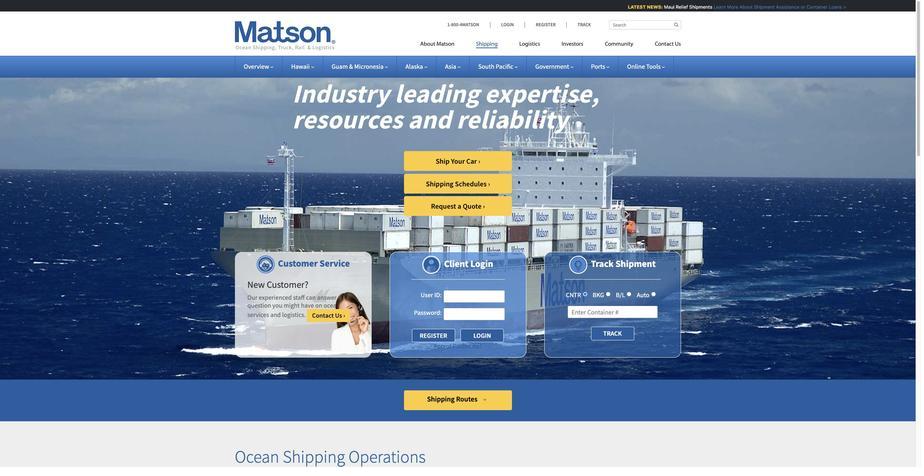 Task type: vqa. For each thing, say whether or not it's contained in the screenshot.
second the Empty Weight: from the right
no



Task type: describe. For each thing, give the bounding box(es) containing it.
question
[[248, 301, 271, 310]]

1 horizontal spatial register link
[[525, 22, 567, 28]]

learn
[[713, 4, 725, 10]]

ports link
[[592, 62, 610, 71]]

› right schedules
[[489, 179, 491, 188]]

any
[[338, 294, 348, 302]]

expertise,
[[485, 77, 600, 110]]

shipping schedules ›
[[426, 179, 491, 188]]

logistics.
[[282, 311, 306, 319]]

a
[[458, 202, 462, 211]]

our experienced staff can answer any question you might have on ocean services and logistics.
[[248, 294, 348, 319]]

client
[[444, 258, 469, 270]]

request a quote › link
[[404, 196, 512, 216]]

password:
[[414, 309, 442, 317]]

staff
[[293, 294, 305, 302]]

CNTR radio
[[583, 292, 588, 297]]

b/l
[[616, 291, 626, 299]]

you
[[273, 301, 283, 310]]

1-800-4matson link
[[448, 22, 491, 28]]

more
[[726, 4, 738, 10]]

1 vertical spatial register link
[[412, 329, 455, 343]]

routes
[[457, 395, 478, 404]]

request a quote ›
[[431, 202, 485, 211]]

government
[[536, 62, 570, 71]]

contact us link
[[645, 38, 682, 53]]

investors
[[562, 41, 584, 47]]

guam
[[332, 62, 348, 71]]

contact us ›
[[312, 312, 346, 320]]

industry leading expertise, resources and reliability
[[293, 77, 600, 136]]

industry
[[293, 77, 390, 110]]

can
[[306, 294, 316, 302]]

government link
[[536, 62, 574, 71]]

experienced
[[259, 294, 292, 302]]

answer
[[317, 294, 337, 302]]

us for contact us ›
[[335, 312, 342, 320]]

customer?
[[267, 279, 309, 291]]

south
[[479, 62, 495, 71]]

asia link
[[445, 62, 461, 71]]

auto
[[637, 291, 650, 299]]

logistics
[[520, 41, 541, 47]]

micronesia
[[355, 62, 384, 71]]

about matson link
[[421, 38, 466, 53]]

overview
[[244, 62, 269, 71]]

about matson
[[421, 41, 455, 47]]

alaska
[[406, 62, 423, 71]]

our
[[248, 294, 258, 302]]

Enter Container # text field
[[568, 306, 658, 319]]

community
[[605, 41, 634, 47]]

latest
[[627, 4, 645, 10]]

login link
[[491, 22, 525, 28]]

pacific
[[496, 62, 514, 71]]

shipping schedules › link
[[404, 174, 512, 194]]

Password: password field
[[444, 308, 505, 321]]

car
[[467, 157, 477, 166]]

› down any
[[344, 312, 346, 320]]

800-
[[452, 22, 460, 28]]

image of smiling customer service agent ready to help. image
[[331, 292, 372, 352]]

asia
[[445, 62, 457, 71]]

resources
[[293, 103, 403, 136]]

contact us
[[655, 41, 682, 47]]

logistics link
[[509, 38, 551, 53]]

alaska link
[[406, 62, 428, 71]]

shipping routes
[[427, 395, 478, 404]]

track button
[[592, 327, 635, 341]]

hawaii link
[[291, 62, 314, 71]]

matson
[[437, 41, 455, 47]]

quote
[[463, 202, 482, 211]]

request
[[431, 202, 457, 211]]

user id:
[[421, 291, 442, 299]]

contact for contact us ›
[[312, 312, 334, 320]]

0 vertical spatial about
[[739, 4, 752, 10]]

forgot password? link
[[434, 342, 482, 350]]

guam & micronesia
[[332, 62, 384, 71]]

>
[[843, 4, 846, 10]]

online tools link
[[628, 62, 666, 71]]

top menu navigation
[[421, 38, 682, 53]]

ship
[[436, 157, 450, 166]]



Task type: locate. For each thing, give the bounding box(es) containing it.
0 vertical spatial us
[[676, 41, 682, 47]]

id:
[[435, 291, 442, 299]]

shipping inside top menu navigation
[[477, 41, 498, 47]]

1 vertical spatial shipment
[[616, 258, 656, 270]]

about left matson
[[421, 41, 436, 47]]

0 horizontal spatial login
[[471, 258, 494, 270]]

1 horizontal spatial login
[[502, 22, 514, 28]]

0 horizontal spatial register link
[[412, 329, 455, 343]]

User ID: text field
[[444, 291, 505, 303]]

login up shipping link at the top right of the page
[[502, 22, 514, 28]]

forgot
[[434, 342, 452, 350]]

›
[[479, 157, 481, 166], [489, 179, 491, 188], [483, 202, 485, 211], [344, 312, 346, 320]]

investors link
[[551, 38, 595, 53]]

maui
[[663, 4, 674, 10]]

online
[[628, 62, 646, 71]]

contact for contact us
[[655, 41, 674, 47]]

0 vertical spatial register
[[536, 22, 556, 28]]

relief
[[675, 4, 687, 10]]

contact us › link
[[307, 309, 351, 322]]

shipping for shipping
[[477, 41, 498, 47]]

› right car in the top right of the page
[[479, 157, 481, 166]]

customer service
[[278, 257, 350, 269]]

about inside about matson link
[[421, 41, 436, 47]]

track down the enter container # text box in the bottom right of the page
[[604, 330, 622, 338]]

shipping left routes
[[427, 395, 455, 404]]

track for track button
[[604, 330, 622, 338]]

container
[[806, 4, 827, 10]]

south pacific
[[479, 62, 514, 71]]

shipment up b/l radio
[[616, 258, 656, 270]]

0 vertical spatial register link
[[525, 22, 567, 28]]

shipping for shipping schedules ›
[[426, 179, 454, 188]]

4matson
[[460, 22, 480, 28]]

tools
[[647, 62, 661, 71]]

forgot password?
[[434, 342, 482, 350]]

› right quote
[[483, 202, 485, 211]]

0 horizontal spatial register
[[420, 332, 448, 340]]

might
[[284, 301, 300, 310]]

1-
[[448, 22, 452, 28]]

password?
[[453, 342, 482, 350]]

blue matson logo with ocean, shipping, truck, rail and logistics written beneath it. image
[[235, 21, 336, 51]]

login
[[502, 22, 514, 28], [471, 258, 494, 270]]

ship your car ›
[[436, 157, 481, 166]]

customer
[[278, 257, 318, 269]]

services and
[[248, 311, 281, 319]]

register up top menu navigation
[[536, 22, 556, 28]]

None search field
[[610, 20, 682, 30]]

service
[[320, 257, 350, 269]]

ports
[[592, 62, 606, 71]]

shipping routes link
[[404, 391, 512, 411]]

guam & micronesia link
[[332, 62, 388, 71]]

0 vertical spatial track
[[578, 22, 592, 28]]

assistance
[[775, 4, 799, 10]]

1 horizontal spatial register
[[536, 22, 556, 28]]

1-800-4matson
[[448, 22, 480, 28]]

register
[[536, 22, 556, 28], [420, 332, 448, 340]]

us inside top menu navigation
[[676, 41, 682, 47]]

None button
[[461, 329, 504, 343]]

1 vertical spatial register
[[420, 332, 448, 340]]

B/L radio
[[627, 292, 632, 297]]

us down search icon
[[676, 41, 682, 47]]

learn more about shipment assistance or container loans > link
[[713, 4, 846, 10]]

hawaii
[[291, 62, 310, 71]]

leading
[[395, 77, 480, 110]]

online tools
[[628, 62, 661, 71]]

news:
[[646, 4, 662, 10]]

us down ocean
[[335, 312, 342, 320]]

2 vertical spatial track
[[604, 330, 622, 338]]

ocean
[[324, 301, 340, 310]]

contact inside top menu navigation
[[655, 41, 674, 47]]

register link
[[525, 22, 567, 28], [412, 329, 455, 343]]

register link up top menu navigation
[[525, 22, 567, 28]]

0 horizontal spatial shipment
[[616, 258, 656, 270]]

shipping for shipping routes
[[427, 395, 455, 404]]

latest news: maui relief shipments learn more about shipment assistance or container loans >
[[627, 4, 846, 10]]

new
[[248, 279, 265, 291]]

track link
[[567, 22, 592, 28]]

community link
[[595, 38, 645, 53]]

search image
[[675, 22, 679, 27]]

1 vertical spatial track
[[591, 258, 614, 270]]

shipments
[[689, 4, 712, 10]]

1 vertical spatial contact
[[312, 312, 334, 320]]

track up investors
[[578, 22, 592, 28]]

0 vertical spatial shipping
[[477, 41, 498, 47]]

schedules
[[455, 179, 487, 188]]

0 horizontal spatial about
[[421, 41, 436, 47]]

contact down on
[[312, 312, 334, 320]]

BKG radio
[[607, 292, 611, 297]]

shipping up south
[[477, 41, 498, 47]]

0 vertical spatial shipment
[[753, 4, 774, 10]]

bkg
[[593, 291, 605, 299]]

shipment
[[753, 4, 774, 10], [616, 258, 656, 270]]

loans
[[828, 4, 841, 10]]

client login
[[444, 258, 494, 270]]

shipping link
[[466, 38, 509, 53]]

2 vertical spatial shipping
[[427, 395, 455, 404]]

0 vertical spatial login
[[502, 22, 514, 28]]

1 horizontal spatial shipment
[[753, 4, 774, 10]]

on
[[316, 301, 323, 310]]

track inside button
[[604, 330, 622, 338]]

&
[[349, 62, 353, 71]]

reliability
[[457, 103, 569, 136]]

track up the bkg radio
[[591, 258, 614, 270]]

user
[[421, 291, 433, 299]]

track shipment
[[591, 258, 656, 270]]

1 vertical spatial us
[[335, 312, 342, 320]]

shipping up request
[[426, 179, 454, 188]]

shipment left assistance
[[753, 4, 774, 10]]

cntr
[[566, 291, 582, 299]]

0 vertical spatial contact
[[655, 41, 674, 47]]

1 vertical spatial shipping
[[426, 179, 454, 188]]

1 horizontal spatial contact
[[655, 41, 674, 47]]

have
[[301, 301, 314, 310]]

Search search field
[[610, 20, 682, 30]]

us
[[676, 41, 682, 47], [335, 312, 342, 320]]

register up forgot
[[420, 332, 448, 340]]

track for "track" link in the top right of the page
[[578, 22, 592, 28]]

0 horizontal spatial us
[[335, 312, 342, 320]]

Auto radio
[[652, 292, 657, 297]]

us for contact us
[[676, 41, 682, 47]]

track for track shipment
[[591, 258, 614, 270]]

contact
[[655, 41, 674, 47], [312, 312, 334, 320]]

1 vertical spatial login
[[471, 258, 494, 270]]

south pacific link
[[479, 62, 518, 71]]

1 vertical spatial about
[[421, 41, 436, 47]]

about right more
[[739, 4, 752, 10]]

your
[[451, 157, 465, 166]]

register link down password:
[[412, 329, 455, 343]]

1 horizontal spatial about
[[739, 4, 752, 10]]

ship your car › link
[[404, 151, 512, 171]]

0 horizontal spatial contact
[[312, 312, 334, 320]]

contact up tools
[[655, 41, 674, 47]]

overview link
[[244, 62, 274, 71]]

1 horizontal spatial us
[[676, 41, 682, 47]]

login right client
[[471, 258, 494, 270]]

new customer?
[[248, 279, 309, 291]]



